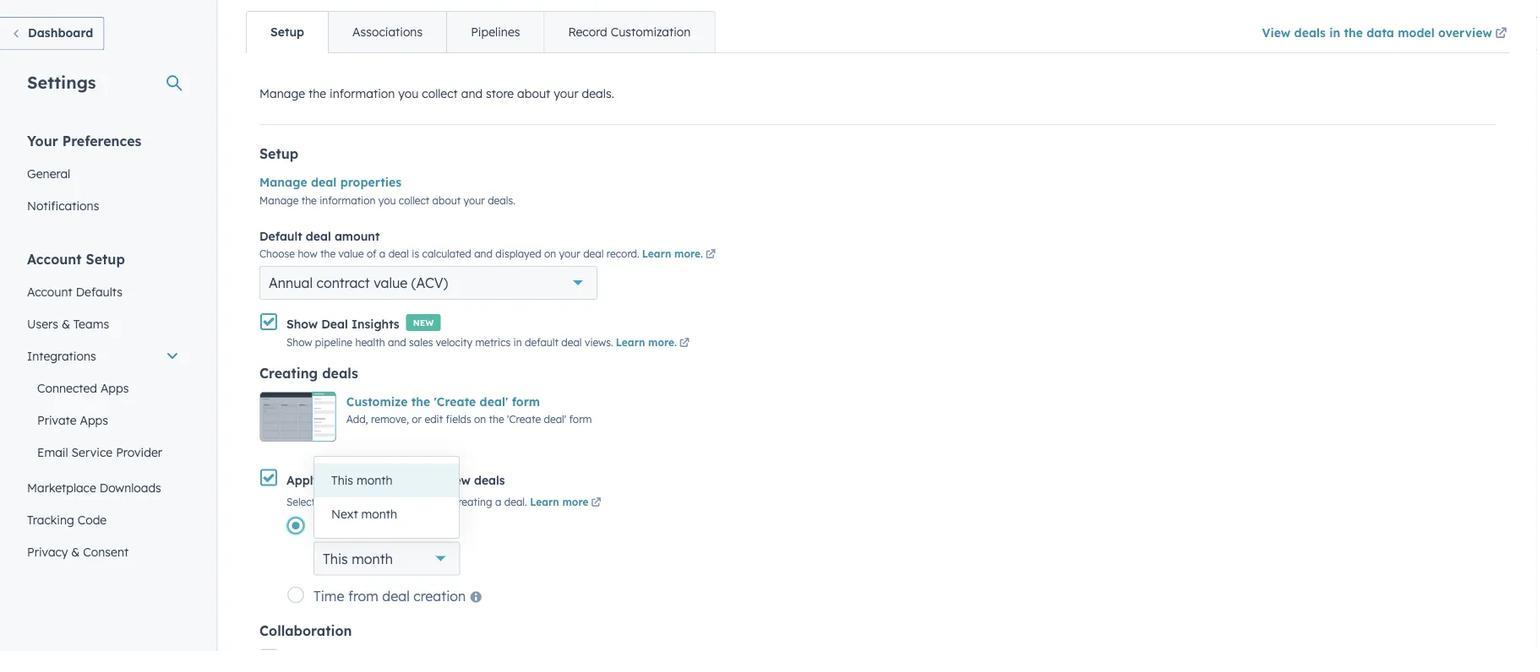 Task type: vqa. For each thing, say whether or not it's contained in the screenshot.
SHOW to the top
yes



Task type: locate. For each thing, give the bounding box(es) containing it.
record
[[568, 25, 607, 40]]

list box containing this month
[[314, 458, 459, 539]]

associations
[[352, 25, 423, 40]]

show
[[286, 318, 318, 332], [286, 337, 312, 349]]

0 horizontal spatial you
[[378, 194, 396, 207]]

customize the 'create deal' form add, remove, or edit fields on the 'create deal' form
[[346, 395, 592, 427]]

a right next
[[358, 519, 367, 536]]

1 vertical spatial month
[[361, 507, 397, 522]]

1 vertical spatial form
[[569, 414, 592, 427]]

0 vertical spatial of
[[367, 248, 377, 261]]

1 vertical spatial setup
[[259, 146, 299, 163]]

add,
[[346, 414, 368, 427]]

1 vertical spatial your
[[464, 194, 485, 207]]

0 vertical spatial in
[[1330, 25, 1341, 40]]

deals up creating
[[474, 474, 505, 489]]

deal left properties
[[311, 175, 337, 190]]

1 account from the top
[[27, 251, 82, 267]]

close
[[368, 474, 398, 489], [373, 496, 397, 509]]

account defaults
[[27, 284, 123, 299]]

this month button
[[314, 543, 460, 576]]

a left deal.
[[495, 496, 501, 509]]

time
[[314, 588, 344, 605]]

1 horizontal spatial form
[[569, 414, 592, 427]]

new
[[447, 474, 471, 489]]

this month inside dropdown button
[[323, 551, 393, 568]]

deals down pipeline
[[322, 365, 358, 382]]

deal' down metrics
[[480, 395, 508, 410]]

deal left 'is'
[[388, 248, 409, 261]]

0 vertical spatial you
[[398, 87, 419, 101]]

more. right record.
[[674, 248, 703, 261]]

setup inside navigation
[[270, 25, 304, 40]]

default
[[525, 337, 559, 349], [323, 474, 365, 489], [336, 496, 370, 509]]

1 vertical spatial learn
[[616, 337, 645, 349]]

this inside button
[[331, 474, 353, 488]]

default right metrics
[[525, 337, 559, 349]]

users
[[27, 316, 58, 331]]

deal' up learn more
[[544, 414, 566, 427]]

edit
[[425, 414, 443, 427]]

1 horizontal spatial &
[[71, 545, 80, 559]]

'create right fields
[[507, 414, 541, 427]]

0 vertical spatial show
[[286, 318, 318, 332]]

and left sales at left bottom
[[388, 337, 406, 349]]

deals
[[1294, 25, 1326, 40], [322, 365, 358, 382], [474, 474, 505, 489]]

link opens in a new window image for learn more.
[[680, 339, 690, 349]]

close up select the default close date when creating a deal.
[[368, 474, 398, 489]]

1 vertical spatial show
[[286, 337, 312, 349]]

email service provider link
[[17, 437, 189, 469]]

learn right record.
[[642, 248, 671, 261]]

1 horizontal spatial deals
[[474, 474, 505, 489]]

this month up next month
[[331, 474, 393, 488]]

deals right view
[[1294, 25, 1326, 40]]

customize the 'create deal' form link
[[346, 395, 540, 410]]

deals. up displayed
[[488, 194, 515, 207]]

account for account defaults
[[27, 284, 72, 299]]

default
[[259, 229, 302, 244]]

privacy & consent
[[27, 545, 129, 559]]

deals. inside manage deal properties manage the information you collect about your deals.
[[488, 194, 515, 207]]

link opens in a new window image inside view deals in the data model overview link
[[1495, 28, 1507, 40]]

1 vertical spatial collect
[[399, 194, 430, 207]]

record customization link
[[544, 12, 714, 53]]

general link
[[17, 158, 189, 190]]

privacy
[[27, 545, 68, 559]]

you down associations link
[[398, 87, 419, 101]]

default deal amount
[[259, 229, 380, 244]]

learn more. right the views.
[[616, 337, 677, 349]]

creating
[[259, 365, 318, 382]]

0 horizontal spatial form
[[512, 395, 540, 410]]

information down the manage deal properties link
[[320, 194, 376, 207]]

learn for choose how the value of a deal is calculated and displayed on your deal record.
[[642, 248, 671, 261]]

your preferences
[[27, 132, 141, 149]]

1 vertical spatial manage
[[259, 175, 307, 190]]

1 horizontal spatial you
[[398, 87, 419, 101]]

connected apps link
[[17, 372, 189, 404]]

setup
[[270, 25, 304, 40], [259, 146, 299, 163], [86, 251, 125, 267]]

1 vertical spatial information
[[320, 194, 376, 207]]

health
[[355, 337, 385, 349]]

tracking code link
[[17, 504, 189, 536]]

0 vertical spatial learn more. link
[[642, 248, 718, 263]]

1 horizontal spatial in
[[1330, 25, 1341, 40]]

on right displayed
[[544, 248, 556, 261]]

your
[[554, 87, 579, 101], [464, 194, 485, 207], [559, 248, 580, 261]]

link opens in a new window image
[[1495, 28, 1507, 40], [680, 337, 690, 352], [680, 339, 690, 349], [591, 499, 601, 509]]

your down record
[[554, 87, 579, 101]]

date down apply default close date to new deals at the bottom left
[[400, 496, 422, 509]]

'create
[[434, 395, 476, 410], [507, 414, 541, 427]]

(acv)
[[411, 275, 448, 292]]

in
[[1330, 25, 1341, 40], [513, 337, 522, 349]]

the
[[1344, 25, 1363, 40], [308, 87, 326, 101], [301, 194, 317, 207], [320, 248, 336, 261], [411, 395, 430, 410], [489, 414, 504, 427], [318, 496, 333, 509]]

choose
[[259, 248, 295, 261]]

manage
[[259, 87, 305, 101], [259, 175, 307, 190], [259, 194, 299, 207]]

1 horizontal spatial about
[[517, 87, 550, 101]]

0 vertical spatial apps
[[101, 381, 129, 396]]

month inside next month button
[[361, 507, 397, 522]]

calculated
[[422, 248, 471, 261]]

marketplace downloads link
[[17, 472, 189, 504]]

on right fields
[[474, 414, 486, 427]]

link opens in a new window image
[[1495, 24, 1507, 44], [706, 248, 716, 263], [706, 250, 716, 261], [591, 496, 601, 511]]

& right privacy
[[71, 545, 80, 559]]

the down setup link
[[308, 87, 326, 101]]

0 vertical spatial more.
[[674, 248, 703, 261]]

2 horizontal spatial deals
[[1294, 25, 1326, 40]]

value left (acv)
[[374, 275, 408, 292]]

default up next
[[323, 474, 365, 489]]

0 vertical spatial this month
[[331, 474, 393, 488]]

2 vertical spatial and
[[388, 337, 406, 349]]

the inside view deals in the data model overview link
[[1344, 25, 1363, 40]]

apps up service
[[80, 413, 108, 428]]

default up end
[[336, 496, 370, 509]]

next month
[[331, 507, 397, 522]]

1 vertical spatial about
[[432, 194, 461, 207]]

1 vertical spatial apps
[[80, 413, 108, 428]]

notifications link
[[17, 190, 189, 222]]

1 vertical spatial you
[[378, 194, 396, 207]]

1 horizontal spatial a
[[379, 248, 386, 261]]

learn more. right record.
[[642, 248, 703, 261]]

learn right the views.
[[616, 337, 645, 349]]

link opens in a new window image inside view deals in the data model overview link
[[1495, 24, 1507, 44]]

the left data at right
[[1344, 25, 1363, 40]]

displayed
[[496, 248, 541, 261]]

account up "users"
[[27, 284, 72, 299]]

1 horizontal spatial deals.
[[582, 87, 614, 101]]

0 vertical spatial account
[[27, 251, 82, 267]]

1 vertical spatial learn more. link
[[616, 337, 692, 352]]

and left store
[[461, 87, 483, 101]]

1 vertical spatial in
[[513, 337, 522, 349]]

date
[[401, 474, 428, 489], [400, 496, 422, 509]]

0 vertical spatial 'create
[[434, 395, 476, 410]]

1 vertical spatial &
[[71, 545, 80, 559]]

0 horizontal spatial on
[[474, 414, 486, 427]]

show left deal
[[286, 318, 318, 332]]

this up next
[[331, 474, 353, 488]]

in right metrics
[[513, 337, 522, 349]]

customization
[[611, 25, 691, 40]]

link opens in a new window image for learn more
[[591, 499, 601, 509]]

0 horizontal spatial deals.
[[488, 194, 515, 207]]

1 vertical spatial more.
[[648, 337, 677, 349]]

& right "users"
[[62, 316, 70, 331]]

'create up fields
[[434, 395, 476, 410]]

tracking code
[[27, 513, 107, 527]]

you down properties
[[378, 194, 396, 207]]

2 account from the top
[[27, 284, 72, 299]]

show up creating deals
[[286, 337, 312, 349]]

2 manage from the top
[[259, 175, 307, 190]]

value inside popup button
[[374, 275, 408, 292]]

learn more. link for choose how the value of a deal is calculated and displayed on your deal record.
[[642, 248, 718, 263]]

1 vertical spatial default
[[323, 474, 365, 489]]

1 manage from the top
[[259, 87, 305, 101]]

0 horizontal spatial a
[[358, 519, 367, 536]]

private apps link
[[17, 404, 189, 437]]

1 horizontal spatial deal'
[[544, 414, 566, 427]]

2 vertical spatial setup
[[86, 251, 125, 267]]

1 vertical spatial of
[[342, 519, 355, 536]]

0 horizontal spatial about
[[432, 194, 461, 207]]

0 horizontal spatial &
[[62, 316, 70, 331]]

general
[[27, 166, 70, 181]]

0 vertical spatial month
[[357, 474, 393, 488]]

1 vertical spatial this
[[323, 551, 348, 568]]

this down end
[[323, 551, 348, 568]]

information
[[330, 87, 395, 101], [320, 194, 376, 207]]

1 vertical spatial account
[[27, 284, 72, 299]]

account
[[27, 251, 82, 267], [27, 284, 72, 299]]

consent
[[83, 545, 129, 559]]

month inside this month button
[[357, 474, 393, 488]]

1 vertical spatial 'create
[[507, 414, 541, 427]]

0 vertical spatial learn more.
[[642, 248, 703, 261]]

learn
[[642, 248, 671, 261], [616, 337, 645, 349], [530, 496, 559, 509]]

1 vertical spatial deals.
[[488, 194, 515, 207]]

2 vertical spatial deals
[[474, 474, 505, 489]]

learn right deal.
[[530, 496, 559, 509]]

creating deals
[[259, 365, 358, 382]]

1 vertical spatial on
[[474, 414, 486, 427]]

deal'
[[480, 395, 508, 410], [544, 414, 566, 427]]

privacy & consent link
[[17, 536, 189, 568]]

0 vertical spatial deals.
[[582, 87, 614, 101]]

learn for show pipeline health and sales velocity metrics in default deal views.
[[616, 337, 645, 349]]

account setup
[[27, 251, 125, 267]]

0 horizontal spatial deals
[[322, 365, 358, 382]]

apply default close date to new deals
[[286, 474, 505, 489]]

apps for private apps
[[80, 413, 108, 428]]

close down apply default close date to new deals at the bottom left
[[373, 496, 397, 509]]

0 vertical spatial learn
[[642, 248, 671, 261]]

0 vertical spatial deal'
[[480, 395, 508, 410]]

a down amount
[[379, 248, 386, 261]]

month
[[357, 474, 393, 488], [361, 507, 397, 522], [352, 551, 393, 568]]

you
[[398, 87, 419, 101], [378, 194, 396, 207]]

the down the manage deal properties link
[[301, 194, 317, 207]]

about up calculated
[[432, 194, 461, 207]]

when
[[425, 496, 450, 509]]

apps down integrations button
[[101, 381, 129, 396]]

and left displayed
[[474, 248, 493, 261]]

0 vertical spatial this
[[331, 474, 353, 488]]

the down default deal amount
[[320, 248, 336, 261]]

creating
[[453, 496, 492, 509]]

deal left record.
[[583, 248, 604, 261]]

2 vertical spatial default
[[336, 496, 370, 509]]

1 vertical spatial date
[[400, 496, 422, 509]]

deals for creating
[[322, 365, 358, 382]]

show deal insights
[[286, 318, 399, 332]]

record.
[[607, 248, 640, 261]]

apps for connected apps
[[101, 381, 129, 396]]

more. right the views.
[[648, 337, 677, 349]]

connected
[[37, 381, 97, 396]]

account setup element
[[17, 250, 189, 600]]

date up select the default close date when creating a deal.
[[401, 474, 428, 489]]

0 vertical spatial setup
[[270, 25, 304, 40]]

annual contract value (acv)
[[269, 275, 448, 292]]

learn more. link right the views.
[[616, 337, 692, 352]]

learn more. link right record.
[[642, 248, 718, 263]]

deals. down record
[[582, 87, 614, 101]]

1 vertical spatial value
[[374, 275, 408, 292]]

link opens in a new window image inside 'learn more' link
[[591, 499, 601, 509]]

users & teams
[[27, 316, 109, 331]]

in left data at right
[[1330, 25, 1341, 40]]

email
[[37, 445, 68, 460]]

1 vertical spatial this month
[[323, 551, 393, 568]]

1 horizontal spatial on
[[544, 248, 556, 261]]

2 vertical spatial a
[[358, 519, 367, 536]]

1 vertical spatial a
[[495, 496, 501, 509]]

1 show from the top
[[286, 318, 318, 332]]

provider
[[116, 445, 162, 460]]

properties
[[340, 175, 401, 190]]

information down associations link
[[330, 87, 395, 101]]

0 vertical spatial on
[[544, 248, 556, 261]]

2 vertical spatial manage
[[259, 194, 299, 207]]

the right fields
[[489, 414, 504, 427]]

0 horizontal spatial in
[[513, 337, 522, 349]]

collect
[[422, 87, 458, 101], [399, 194, 430, 207]]

this month up from
[[323, 551, 393, 568]]

0 vertical spatial about
[[517, 87, 550, 101]]

learn more. link for show pipeline health and sales velocity metrics in default deal views.
[[616, 337, 692, 352]]

about right store
[[517, 87, 550, 101]]

dashboard link
[[0, 17, 104, 50]]

0 vertical spatial deals
[[1294, 25, 1326, 40]]

collect down properties
[[399, 194, 430, 207]]

0 vertical spatial &
[[62, 316, 70, 331]]

1 horizontal spatial value
[[374, 275, 408, 292]]

2 vertical spatial month
[[352, 551, 393, 568]]

month inside this month dropdown button
[[352, 551, 393, 568]]

on inside 'customize the 'create deal' form add, remove, or edit fields on the 'create deal' form'
[[474, 414, 486, 427]]

2 vertical spatial your
[[559, 248, 580, 261]]

form
[[512, 395, 540, 410], [569, 414, 592, 427]]

code
[[77, 513, 107, 527]]

0 vertical spatial manage
[[259, 87, 305, 101]]

from
[[348, 588, 379, 605]]

account up account defaults
[[27, 251, 82, 267]]

navigation
[[246, 11, 715, 54]]

2 show from the top
[[286, 337, 312, 349]]

1 vertical spatial learn more.
[[616, 337, 677, 349]]

your right displayed
[[559, 248, 580, 261]]

of right end
[[342, 519, 355, 536]]

of down amount
[[367, 248, 377, 261]]

list box
[[314, 458, 459, 539]]

collect left store
[[422, 87, 458, 101]]

learn more. for choose how the value of a deal is calculated and displayed on your deal record.
[[642, 248, 703, 261]]

value down amount
[[338, 248, 364, 261]]

0 vertical spatial value
[[338, 248, 364, 261]]

1 vertical spatial close
[[373, 496, 397, 509]]

1 vertical spatial deals
[[322, 365, 358, 382]]

record customization
[[568, 25, 691, 40]]

link opens in a new window image for learn more
[[591, 496, 601, 511]]

your up choose how the value of a deal is calculated and displayed on your deal record. in the top of the page
[[464, 194, 485, 207]]

0 vertical spatial information
[[330, 87, 395, 101]]



Task type: describe. For each thing, give the bounding box(es) containing it.
contract
[[317, 275, 370, 292]]

defaults
[[76, 284, 123, 299]]

to
[[432, 474, 443, 489]]

creation
[[413, 588, 466, 605]]

downloads
[[100, 480, 161, 495]]

1 horizontal spatial 'create
[[507, 414, 541, 427]]

store
[[486, 87, 514, 101]]

this month inside button
[[331, 474, 393, 488]]

tracking
[[27, 513, 74, 527]]

your preferences element
[[17, 131, 189, 222]]

this inside dropdown button
[[323, 551, 348, 568]]

deal right from
[[382, 588, 410, 605]]

0 vertical spatial a
[[379, 248, 386, 261]]

deals for view
[[1294, 25, 1326, 40]]

0 vertical spatial default
[[525, 337, 559, 349]]

information inside manage deal properties manage the information you collect about your deals.
[[320, 194, 376, 207]]

show for show pipeline health and sales velocity metrics in default deal views.
[[286, 337, 312, 349]]

how
[[298, 248, 317, 261]]

manage for manage the information you collect and store about your deals.
[[259, 87, 305, 101]]

month for next month button
[[361, 507, 397, 522]]

amount
[[335, 229, 380, 244]]

next
[[331, 507, 358, 522]]

1 vertical spatial deal'
[[544, 414, 566, 427]]

collaboration
[[259, 623, 352, 640]]

data
[[1367, 25, 1394, 40]]

deal up how
[[306, 229, 331, 244]]

2 horizontal spatial a
[[495, 496, 501, 509]]

settings
[[27, 71, 96, 93]]

more. for show pipeline health and sales velocity metrics in default deal views.
[[648, 337, 677, 349]]

view deals in the data model overview
[[1262, 25, 1492, 40]]

show pipeline health and sales velocity metrics in default deal views.
[[286, 337, 613, 349]]

more
[[562, 496, 589, 509]]

pipeline
[[315, 337, 353, 349]]

customize
[[346, 395, 408, 410]]

you inside manage deal properties manage the information you collect about your deals.
[[378, 194, 396, 207]]

0 vertical spatial date
[[401, 474, 428, 489]]

0 horizontal spatial 'create
[[434, 395, 476, 410]]

about inside manage deal properties manage the information you collect about your deals.
[[432, 194, 461, 207]]

email service provider
[[37, 445, 162, 460]]

time from deal creation
[[314, 588, 466, 605]]

notifications
[[27, 198, 99, 213]]

2 vertical spatial learn
[[530, 496, 559, 509]]

your inside manage deal properties manage the information you collect about your deals.
[[464, 194, 485, 207]]

the right "select"
[[318, 496, 333, 509]]

deal inside manage deal properties manage the information you collect about your deals.
[[311, 175, 337, 190]]

manage deal properties manage the information you collect about your deals.
[[259, 175, 515, 207]]

users & teams link
[[17, 308, 189, 340]]

marketplace downloads
[[27, 480, 161, 495]]

0 vertical spatial collect
[[422, 87, 458, 101]]

metrics
[[475, 337, 511, 349]]

new
[[413, 318, 434, 328]]

velocity
[[436, 337, 472, 349]]

fields
[[446, 414, 471, 427]]

preferences
[[62, 132, 141, 149]]

link opens in a new window image for view deals in the data model overview
[[1495, 28, 1507, 40]]

the up or
[[411, 395, 430, 410]]

remove,
[[371, 414, 409, 427]]

0 horizontal spatial deal'
[[480, 395, 508, 410]]

0 vertical spatial form
[[512, 395, 540, 410]]

integrations
[[27, 349, 96, 363]]

sales
[[409, 337, 433, 349]]

0 horizontal spatial of
[[342, 519, 355, 536]]

3 manage from the top
[[259, 194, 299, 207]]

manage deal properties link
[[259, 175, 401, 190]]

deal.
[[504, 496, 527, 509]]

1 horizontal spatial of
[[367, 248, 377, 261]]

collect inside manage deal properties manage the information you collect about your deals.
[[399, 194, 430, 207]]

1 vertical spatial and
[[474, 248, 493, 261]]

the inside manage deal properties manage the information you collect about your deals.
[[301, 194, 317, 207]]

0 vertical spatial close
[[368, 474, 398, 489]]

next month button
[[314, 498, 459, 532]]

or
[[412, 414, 422, 427]]

apply
[[286, 474, 320, 489]]

view
[[1262, 25, 1291, 40]]

manage the information you collect and store about your deals.
[[259, 87, 614, 101]]

deal
[[321, 318, 348, 332]]

marketplace
[[27, 480, 96, 495]]

model
[[1398, 25, 1435, 40]]

annual contract value (acv) button
[[259, 267, 598, 300]]

more. for choose how the value of a deal is calculated and displayed on your deal record.
[[674, 248, 703, 261]]

learn more link
[[530, 496, 604, 511]]

manage for manage deal properties manage the information you collect about your deals.
[[259, 175, 307, 190]]

& for users
[[62, 316, 70, 331]]

deal left the views.
[[561, 337, 582, 349]]

private
[[37, 413, 77, 428]]

& for privacy
[[71, 545, 80, 559]]

account for account setup
[[27, 251, 82, 267]]

0 vertical spatial and
[[461, 87, 483, 101]]

0 horizontal spatial value
[[338, 248, 364, 261]]

pipelines link
[[446, 12, 544, 53]]

annual
[[269, 275, 313, 292]]

show for show deal insights
[[286, 318, 318, 332]]

views.
[[585, 337, 613, 349]]

certain
[[371, 519, 415, 536]]

account defaults link
[[17, 276, 189, 308]]

month for this month button
[[357, 474, 393, 488]]

your
[[27, 132, 58, 149]]

setup link
[[247, 12, 328, 53]]

private apps
[[37, 413, 108, 428]]

connected apps
[[37, 381, 129, 396]]

navigation containing setup
[[246, 11, 715, 54]]

teams
[[73, 316, 109, 331]]

insights
[[352, 318, 399, 332]]

select the default close date when creating a deal.
[[286, 496, 530, 509]]

dashboard
[[28, 25, 93, 40]]

link opens in a new window image for view deals in the data model overview
[[1495, 24, 1507, 44]]

select
[[286, 496, 315, 509]]

learn more
[[530, 496, 589, 509]]

link opens in a new window image for learn more.
[[706, 248, 716, 263]]

choose how the value of a deal is calculated and displayed on your deal record.
[[259, 248, 640, 261]]

0 vertical spatial your
[[554, 87, 579, 101]]

learn more. for show pipeline health and sales velocity metrics in default deal views.
[[616, 337, 677, 349]]



